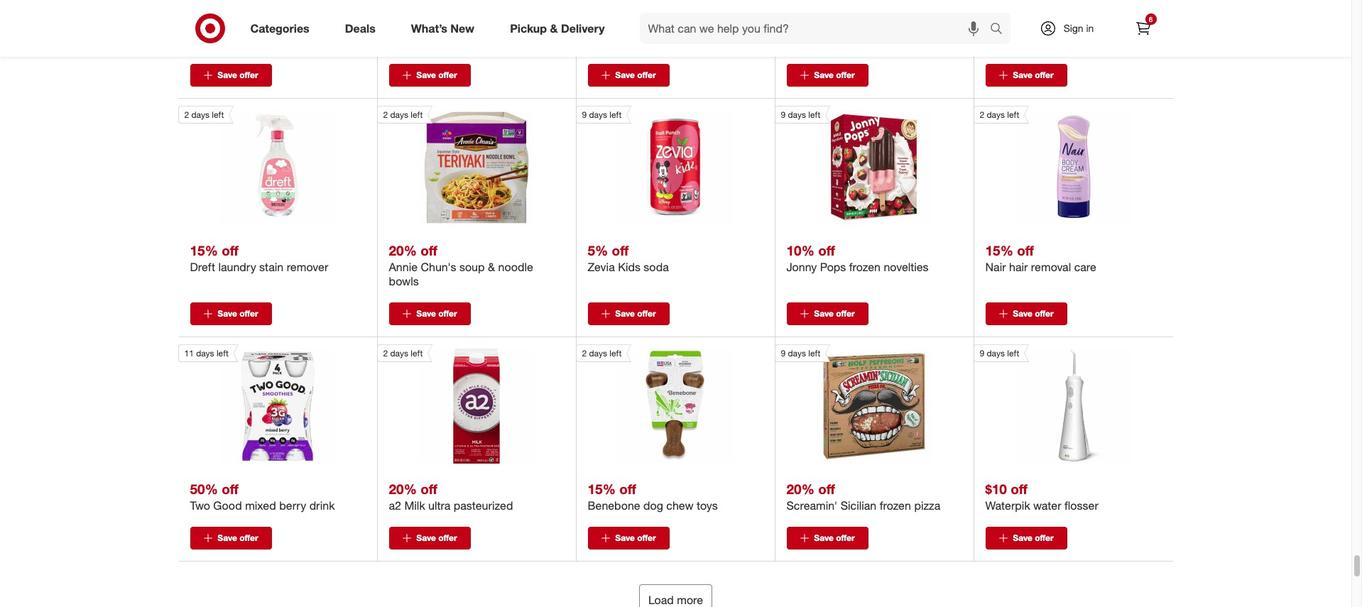 Task type: describe. For each thing, give the bounding box(es) containing it.
new
[[451, 21, 475, 35]]

frozen for 20% off
[[880, 499, 911, 513]]

flosser
[[1065, 499, 1099, 513]]

pops
[[820, 260, 846, 274]]

9 days left for 5%
[[582, 110, 622, 120]]

zevia
[[588, 260, 615, 274]]

2 for 15% off dreft laundry stain remover
[[184, 110, 189, 120]]

off for 25% off sweet earth plant-based entrees & burritos
[[818, 4, 835, 20]]

9 days left for 20%
[[781, 348, 821, 359]]

burritos
[[797, 36, 836, 50]]

days for 50% off two good mixed berry drink
[[196, 348, 214, 359]]

save offer button down oats
[[389, 64, 471, 87]]

save for 15% off benebone dog chew toys
[[615, 533, 635, 544]]

save for 15% off nair hair removal care
[[1013, 308, 1033, 319]]

save offer button for 20% off screamin' sicilian frozen pizza
[[787, 527, 868, 550]]

mix
[[342, 21, 360, 36]]

offer for 5% off zevia kids soda
[[637, 308, 656, 319]]

ranch
[[708, 21, 736, 36]]

25% off nestle abuelita hot chocolate mix
[[190, 4, 360, 36]]

9 days left button for $10 off
[[974, 345, 1131, 464]]

good
[[213, 499, 242, 513]]

left for $10 off waterpik water flosser
[[1007, 348, 1019, 359]]

sign in
[[1064, 22, 1094, 34]]

left for 20% off annie chun's soup & noodle bowls
[[411, 110, 423, 120]]

save for 25% off sweet earth plant-based entrees & burritos
[[814, 70, 834, 80]]

plant
[[1040, 21, 1065, 36]]

dressing
[[588, 36, 631, 50]]

save offer down oats
[[417, 70, 457, 80]]

chocolate inside 35% off toll house plant based chocolate chips
[[1103, 21, 1153, 36]]

save down dressing
[[615, 70, 635, 80]]

save offer for 15% off nair hair removal care
[[1013, 308, 1054, 319]]

waterpik
[[986, 499, 1030, 513]]

6
[[1149, 15, 1153, 23]]

11 days left button
[[178, 345, 335, 464]]

20% for 20% off annie chun's soup & noodle bowls
[[389, 242, 417, 259]]

noodle
[[498, 260, 533, 274]]

save for 20% off screamin' sicilian frozen pizza
[[814, 533, 834, 544]]

mixed
[[245, 499, 276, 513]]

offer for $10 off waterpik water flosser
[[1035, 533, 1054, 544]]

left for 5% off zevia kids soda
[[610, 110, 622, 120]]

drink
[[309, 499, 335, 513]]

35% off toll house plant based chocolate chips
[[986, 4, 1153, 50]]

two
[[190, 499, 210, 513]]

chew
[[667, 499, 694, 513]]

fil-
[[621, 21, 633, 36]]

sweet
[[787, 21, 819, 36]]

stain
[[259, 260, 284, 274]]

a2
[[389, 499, 401, 513]]

annie
[[389, 260, 418, 274]]

& inside 25% off sweet earth plant-based entrees & burritos
[[787, 36, 794, 50]]

dog
[[644, 499, 663, 513]]

offer down chick-fil-a garden herb ranch dressing
[[637, 70, 656, 80]]

left for 15% off benebone dog chew toys
[[610, 348, 622, 359]]

save offer for 35% off toll house plant based chocolate chips
[[1013, 70, 1054, 80]]

save offer for 25% off nestle abuelita hot chocolate mix
[[218, 70, 258, 80]]

2 days left button for 15% off benebone dog chew toys
[[576, 345, 733, 464]]

off for 10% off jonny pops frozen novelties
[[818, 242, 835, 259]]

10% off jonny pops frozen novelties
[[787, 242, 929, 274]]

what's new
[[411, 21, 475, 35]]

hair
[[1009, 260, 1028, 274]]

novelties
[[884, 260, 929, 274]]

search button
[[983, 13, 1018, 47]]

categories link
[[238, 13, 327, 44]]

save offer button for 10% off jonny pops frozen novelties
[[787, 303, 868, 326]]

What can we help you find? suggestions appear below search field
[[640, 13, 993, 44]]

plant-
[[852, 21, 882, 36]]

left for 15% off dreft laundry stain remover
[[212, 110, 224, 120]]

0 vertical spatial &
[[550, 21, 558, 35]]

save down what's
[[417, 70, 436, 80]]

9 for 20% off
[[781, 348, 786, 359]]

off for 15% off nair hair removal care
[[1017, 242, 1034, 259]]

save offer button for 15% off dreft laundry stain remover
[[190, 303, 272, 326]]

jonny
[[787, 260, 817, 274]]

9 days left for $10
[[980, 348, 1019, 359]]

25% for 25% off nestle abuelita hot chocolate mix
[[190, 4, 218, 20]]

save for 20% off a2 milk ultra pasteurized
[[417, 533, 436, 544]]

save for 5% off zevia kids soda
[[615, 308, 635, 319]]

20% off annie chun's soup & noodle bowls
[[389, 242, 533, 289]]

save offer for 15% off dreft laundry stain remover
[[218, 308, 258, 319]]

2 days left for 15% off dreft laundry stain remover
[[184, 110, 224, 120]]

2 for 15% off benebone dog chew toys
[[582, 348, 587, 359]]

frozen for 10% off
[[849, 260, 881, 274]]

search
[[983, 22, 1018, 37]]

25% off sweet earth plant-based entrees & burritos
[[787, 4, 955, 50]]

better
[[389, 21, 420, 36]]

50% off two good mixed berry drink
[[190, 481, 335, 513]]

days for 15% off benebone dog chew toys
[[589, 348, 607, 359]]

removal
[[1031, 260, 1071, 274]]

ultra
[[428, 499, 451, 513]]

delivery
[[561, 21, 605, 35]]

5%
[[588, 242, 608, 259]]

toys
[[697, 499, 718, 513]]

days for 20% off annie chun's soup & noodle bowls
[[390, 110, 408, 120]]

save offer button down dressing
[[588, 64, 670, 87]]

9 days left for 10%
[[781, 110, 821, 120]]

remover
[[287, 260, 328, 274]]

save offer button for 35% off toll house plant based chocolate chips
[[986, 64, 1067, 87]]

off for 20% off a2 milk ultra pasteurized
[[421, 481, 437, 497]]

days for $10 off waterpik water flosser
[[987, 348, 1005, 359]]

15% for 15% off benebone dog chew toys
[[588, 481, 616, 497]]

earth
[[822, 21, 849, 36]]

a
[[633, 21, 639, 36]]

9 days left button for 5% off
[[576, 106, 733, 225]]

save offer for 10% off jonny pops frozen novelties
[[814, 308, 855, 319]]

chick-
[[588, 21, 621, 36]]

20% off screamin' sicilian frozen pizza
[[787, 481, 941, 513]]

off for 25% off nestle abuelita hot chocolate mix
[[222, 4, 239, 20]]

water
[[1034, 499, 1062, 513]]

6 link
[[1128, 13, 1159, 44]]

& inside 20% off annie chun's soup & noodle bowls
[[488, 260, 495, 274]]

based for 35% off
[[1068, 21, 1100, 36]]

save offer button for 50% off two good mixed berry drink
[[190, 527, 272, 550]]

save offer button for 20% off annie chun's soup & noodle bowls
[[389, 303, 471, 326]]

care
[[1075, 260, 1097, 274]]

offer for 15% off dreft laundry stain remover
[[240, 308, 258, 319]]

save for 15% off dreft laundry stain remover
[[218, 308, 237, 319]]

abuelita
[[226, 21, 266, 36]]

save offer for 5% off zevia kids soda
[[615, 308, 656, 319]]

2 days left button for 15% off dreft laundry stain remover
[[178, 106, 335, 225]]

nestle
[[190, 21, 222, 36]]

offer down what's new link
[[438, 70, 457, 80]]

left for 50% off two good mixed berry drink
[[217, 348, 229, 359]]

save offer button for 25% off nestle abuelita hot chocolate mix
[[190, 64, 272, 87]]

in
[[1086, 22, 1094, 34]]

left for 10% off jonny pops frozen novelties
[[809, 110, 821, 120]]



Task type: locate. For each thing, give the bounding box(es) containing it.
15% inside 15% off dreft laundry stain remover
[[190, 242, 218, 259]]

save down pops
[[814, 308, 834, 319]]

10%
[[787, 242, 815, 259]]

left for 20% off a2 milk ultra pasteurized
[[411, 348, 423, 359]]

15% inside 15% off benebone dog chew toys
[[588, 481, 616, 497]]

2 for 15% off nair hair removal care
[[980, 110, 985, 120]]

save down benebone at the bottom left of page
[[615, 533, 635, 544]]

2 days left button
[[178, 106, 335, 225], [377, 106, 534, 225], [974, 106, 1131, 225], [377, 345, 534, 464], [576, 345, 733, 464]]

1 horizontal spatial based
[[1068, 21, 1100, 36]]

save offer for 50% off two good mixed berry drink
[[218, 533, 258, 544]]

off up benebone at the bottom left of page
[[620, 481, 636, 497]]

off up kids
[[612, 242, 629, 259]]

off inside 20% off screamin' sicilian frozen pizza
[[818, 481, 835, 497]]

20% up screamin'
[[787, 481, 815, 497]]

offer down chun's
[[438, 308, 457, 319]]

25% up sweet
[[787, 4, 815, 20]]

$10 off waterpik water flosser
[[986, 481, 1099, 513]]

offer down pops
[[836, 308, 855, 319]]

save down bowls
[[417, 308, 436, 319]]

0 horizontal spatial based
[[882, 21, 914, 36]]

offer down laundry
[[240, 308, 258, 319]]

days for 20% off a2 milk ultra pasteurized
[[390, 348, 408, 359]]

offer for 25% off nestle abuelita hot chocolate mix
[[240, 70, 258, 80]]

save offer down house
[[1013, 70, 1054, 80]]

save offer
[[218, 70, 258, 80], [417, 70, 457, 80], [615, 70, 656, 80], [814, 70, 855, 80], [1013, 70, 1054, 80], [218, 308, 258, 319], [417, 308, 457, 319], [615, 308, 656, 319], [814, 308, 855, 319], [1013, 308, 1054, 319], [218, 533, 258, 544], [417, 533, 457, 544], [615, 533, 656, 544], [814, 533, 855, 544], [1013, 533, 1054, 544]]

offer down abuelita
[[240, 70, 258, 80]]

frozen inside 10% off jonny pops frozen novelties
[[849, 260, 881, 274]]

0 horizontal spatial 25%
[[190, 4, 218, 20]]

save offer button down hair
[[986, 303, 1067, 326]]

2 horizontal spatial &
[[787, 36, 794, 50]]

0 horizontal spatial chocolate
[[288, 21, 339, 36]]

off up good
[[222, 481, 239, 497]]

1 horizontal spatial 15%
[[588, 481, 616, 497]]

chick-fil-a garden herb ranch dressing button
[[588, 0, 763, 64]]

save down kids
[[615, 308, 635, 319]]

off inside 20% off annie chun's soup & noodle bowls
[[421, 242, 437, 259]]

save down 'milk'
[[417, 533, 436, 544]]

off
[[222, 4, 239, 20], [818, 4, 835, 20], [1017, 4, 1034, 20], [222, 242, 239, 259], [421, 242, 437, 259], [612, 242, 629, 259], [818, 242, 835, 259], [1017, 242, 1034, 259], [222, 481, 239, 497], [421, 481, 437, 497], [620, 481, 636, 497], [818, 481, 835, 497], [1011, 481, 1028, 497]]

based inside 35% off toll house plant based chocolate chips
[[1068, 21, 1100, 36]]

2 vertical spatial &
[[488, 260, 495, 274]]

off up laundry
[[222, 242, 239, 259]]

off up abuelita
[[222, 4, 239, 20]]

soup
[[460, 260, 485, 274]]

9
[[582, 110, 587, 120], [781, 110, 786, 120], [781, 348, 786, 359], [980, 348, 985, 359]]

save offer down screamin'
[[814, 533, 855, 544]]

save offer down ultra
[[417, 533, 457, 544]]

15% for 15% off dreft laundry stain remover
[[190, 242, 218, 259]]

save down burritos
[[814, 70, 834, 80]]

days for 20% off screamin' sicilian frozen pizza
[[788, 348, 806, 359]]

days for 15% off dreft laundry stain remover
[[191, 110, 210, 120]]

save offer down kids
[[615, 308, 656, 319]]

off inside 10% off jonny pops frozen novelties
[[818, 242, 835, 259]]

15% for 15% off nair hair removal care
[[986, 242, 1014, 259]]

left for 20% off screamin' sicilian frozen pizza
[[809, 348, 821, 359]]

9 days left
[[582, 110, 622, 120], [781, 110, 821, 120], [781, 348, 821, 359], [980, 348, 1019, 359]]

chun's
[[421, 260, 456, 274]]

2
[[184, 110, 189, 120], [383, 110, 388, 120], [980, 110, 985, 120], [383, 348, 388, 359], [582, 348, 587, 359]]

save offer down good
[[218, 533, 258, 544]]

offer down mixed
[[240, 533, 258, 544]]

save offer button down benebone at the bottom left of page
[[588, 527, 670, 550]]

save offer button up the 11 days left
[[190, 303, 272, 326]]

35%
[[986, 4, 1014, 20]]

offer for 50% off two good mixed berry drink
[[240, 533, 258, 544]]

save offer down dressing
[[615, 70, 656, 80]]

chick-fil-a garden herb ranch dressing
[[588, 21, 736, 50]]

20% for 20% off a2 milk ultra pasteurized
[[389, 481, 417, 497]]

15% inside 15% off nair hair removal care
[[986, 242, 1014, 259]]

offer for 15% off nair hair removal care
[[1035, 308, 1054, 319]]

based
[[882, 21, 914, 36], [1068, 21, 1100, 36]]

save down house
[[1013, 70, 1033, 80]]

save offer button down good
[[190, 527, 272, 550]]

offer down soda
[[637, 308, 656, 319]]

off inside 50% off two good mixed berry drink
[[222, 481, 239, 497]]

15% off nair hair removal care
[[986, 242, 1097, 274]]

better oats button
[[389, 0, 564, 50]]

2 days left for 15% off benebone dog chew toys
[[582, 348, 622, 359]]

save offer button down burritos
[[787, 64, 868, 87]]

9 days left button for 10% off
[[775, 106, 932, 225]]

frozen left pizza at bottom right
[[880, 499, 911, 513]]

save down screamin'
[[814, 533, 834, 544]]

chocolate right 'hot'
[[288, 21, 339, 36]]

save for 25% off nestle abuelita hot chocolate mix
[[218, 70, 237, 80]]

save offer button for 15% off benebone dog chew toys
[[588, 527, 670, 550]]

frozen right pops
[[849, 260, 881, 274]]

2 25% from the left
[[787, 4, 815, 20]]

dreft
[[190, 260, 215, 274]]

25%
[[190, 4, 218, 20], [787, 4, 815, 20]]

offer down the removal
[[1035, 308, 1054, 319]]

off for 50% off two good mixed berry drink
[[222, 481, 239, 497]]

save offer button down ultra
[[389, 527, 471, 550]]

11
[[184, 348, 194, 359]]

1 based from the left
[[882, 21, 914, 36]]

offer down burritos
[[836, 70, 855, 80]]

better oats
[[389, 21, 447, 36]]

20% inside 20% off screamin' sicilian frozen pizza
[[787, 481, 815, 497]]

off up screamin'
[[818, 481, 835, 497]]

save down good
[[218, 533, 237, 544]]

save offer down abuelita
[[218, 70, 258, 80]]

save offer down hair
[[1013, 308, 1054, 319]]

sign in link
[[1028, 13, 1116, 44]]

0 horizontal spatial 15%
[[190, 242, 218, 259]]

50%
[[190, 481, 218, 497]]

save offer down water
[[1013, 533, 1054, 544]]

2 for 20% off annie chun's soup & noodle bowls
[[383, 110, 388, 120]]

1 vertical spatial frozen
[[880, 499, 911, 513]]

9 for $10 off
[[980, 348, 985, 359]]

9 days left button
[[576, 106, 733, 225], [775, 106, 932, 225], [775, 345, 932, 464], [974, 345, 1131, 464]]

20% for 20% off screamin' sicilian frozen pizza
[[787, 481, 815, 497]]

15% off dreft laundry stain remover
[[190, 242, 328, 274]]

offer for 15% off benebone dog chew toys
[[637, 533, 656, 544]]

11 days left
[[184, 348, 229, 359]]

off inside 25% off nestle abuelita hot chocolate mix
[[222, 4, 239, 20]]

save up the 11 days left
[[218, 308, 237, 319]]

& left burritos
[[787, 36, 794, 50]]

2 days left for 20% off annie chun's soup & noodle bowls
[[383, 110, 423, 120]]

left for 15% off nair hair removal care
[[1007, 110, 1019, 120]]

offer for 25% off sweet earth plant-based entrees & burritos
[[836, 70, 855, 80]]

bowls
[[389, 274, 419, 289]]

25% inside 25% off nestle abuelita hot chocolate mix
[[190, 4, 218, 20]]

frozen inside 20% off screamin' sicilian frozen pizza
[[880, 499, 911, 513]]

save for 10% off jonny pops frozen novelties
[[814, 308, 834, 319]]

save offer down pops
[[814, 308, 855, 319]]

off for 20% off annie chun's soup & noodle bowls
[[421, 242, 437, 259]]

$10
[[986, 481, 1007, 497]]

1 horizontal spatial &
[[550, 21, 558, 35]]

frozen
[[849, 260, 881, 274], [880, 499, 911, 513]]

save offer button
[[190, 64, 272, 87], [389, 64, 471, 87], [588, 64, 670, 87], [787, 64, 868, 87], [986, 64, 1067, 87], [190, 303, 272, 326], [389, 303, 471, 326], [588, 303, 670, 326], [787, 303, 868, 326], [986, 303, 1067, 326], [190, 527, 272, 550], [389, 527, 471, 550], [588, 527, 670, 550], [787, 527, 868, 550], [986, 527, 1067, 550]]

offer for 20% off annie chun's soup & noodle bowls
[[438, 308, 457, 319]]

off inside 25% off sweet earth plant-based entrees & burritos
[[818, 4, 835, 20]]

25% up nestle
[[190, 4, 218, 20]]

off inside 15% off dreft laundry stain remover
[[222, 242, 239, 259]]

offer for 35% off toll house plant based chocolate chips
[[1035, 70, 1054, 80]]

save offer button down screamin'
[[787, 527, 868, 550]]

chocolate inside 25% off nestle abuelita hot chocolate mix
[[288, 21, 339, 36]]

off for 15% off benebone dog chew toys
[[620, 481, 636, 497]]

2 horizontal spatial 15%
[[986, 242, 1014, 259]]

entrees
[[917, 21, 955, 36]]

0 vertical spatial frozen
[[849, 260, 881, 274]]

save down waterpik
[[1013, 533, 1033, 544]]

off for $10 off waterpik water flosser
[[1011, 481, 1028, 497]]

off for 20% off screamin' sicilian frozen pizza
[[818, 481, 835, 497]]

chocolate
[[288, 21, 339, 36], [1103, 21, 1153, 36]]

oats
[[423, 21, 447, 36]]

off for 15% off dreft laundry stain remover
[[222, 242, 239, 259]]

what's
[[411, 21, 447, 35]]

save down hair
[[1013, 308, 1033, 319]]

save offer button for 5% off zevia kids soda
[[588, 303, 670, 326]]

offer down dog
[[637, 533, 656, 544]]

offer down ultra
[[438, 533, 457, 544]]

save offer button for 25% off sweet earth plant-based entrees & burritos
[[787, 64, 868, 87]]

20% up a2
[[389, 481, 417, 497]]

based for 25% off
[[882, 21, 914, 36]]

save offer button down abuelita
[[190, 64, 272, 87]]

1 horizontal spatial 25%
[[787, 4, 815, 20]]

15% up benebone at the bottom left of page
[[588, 481, 616, 497]]

save offer button down pops
[[787, 303, 868, 326]]

save down abuelita
[[218, 70, 237, 80]]

off inside 15% off nair hair removal care
[[1017, 242, 1034, 259]]

pasteurized
[[454, 499, 513, 513]]

save offer down bowls
[[417, 308, 457, 319]]

benebone
[[588, 499, 640, 513]]

20% inside 20% off a2 milk ultra pasteurized
[[389, 481, 417, 497]]

pickup & delivery
[[510, 21, 605, 35]]

pickup
[[510, 21, 547, 35]]

save offer down laundry
[[218, 308, 258, 319]]

toll
[[986, 21, 1002, 36]]

2 for 20% off a2 milk ultra pasteurized
[[383, 348, 388, 359]]

save offer for 15% off benebone dog chew toys
[[615, 533, 656, 544]]

1 vertical spatial &
[[787, 36, 794, 50]]

offer for 20% off a2 milk ultra pasteurized
[[438, 533, 457, 544]]

days for 5% off zevia kids soda
[[589, 110, 607, 120]]

berry
[[279, 499, 306, 513]]

2 based from the left
[[1068, 21, 1100, 36]]

house
[[1005, 21, 1036, 36]]

20% up annie on the left
[[389, 242, 417, 259]]

off up pops
[[818, 242, 835, 259]]

off inside 20% off a2 milk ultra pasteurized
[[421, 481, 437, 497]]

15% up dreft
[[190, 242, 218, 259]]

off up waterpik
[[1011, 481, 1028, 497]]

left
[[212, 110, 224, 120], [411, 110, 423, 120], [610, 110, 622, 120], [809, 110, 821, 120], [1007, 110, 1019, 120], [217, 348, 229, 359], [411, 348, 423, 359], [610, 348, 622, 359], [809, 348, 821, 359], [1007, 348, 1019, 359]]

off inside 35% off toll house plant based chocolate chips
[[1017, 4, 1034, 20]]

chocolate right in
[[1103, 21, 1153, 36]]

screamin'
[[787, 499, 838, 513]]

sign
[[1064, 22, 1084, 34]]

categories
[[250, 21, 310, 35]]

& right pickup
[[550, 21, 558, 35]]

what's new link
[[399, 13, 492, 44]]

off up chun's
[[421, 242, 437, 259]]

off inside 15% off benebone dog chew toys
[[620, 481, 636, 497]]

garden
[[643, 21, 678, 36]]

deals link
[[333, 13, 393, 44]]

days for 15% off nair hair removal care
[[987, 110, 1005, 120]]

9 days left button for 20% off
[[775, 345, 932, 464]]

offer down water
[[1035, 533, 1054, 544]]

save offer for $10 off waterpik water flosser
[[1013, 533, 1054, 544]]

off up ultra
[[421, 481, 437, 497]]

save offer button down waterpik
[[986, 527, 1067, 550]]

off inside 5% off zevia kids soda
[[612, 242, 629, 259]]

save offer button for $10 off waterpik water flosser
[[986, 527, 1067, 550]]

2 days left
[[184, 110, 224, 120], [383, 110, 423, 120], [980, 110, 1019, 120], [383, 348, 423, 359], [582, 348, 622, 359]]

off up the earth
[[818, 4, 835, 20]]

based inside 25% off sweet earth plant-based entrees & burritos
[[882, 21, 914, 36]]

2 days left for 20% off a2 milk ultra pasteurized
[[383, 348, 423, 359]]

offer down plant
[[1035, 70, 1054, 80]]

offer down 'sicilian' at the bottom right
[[836, 533, 855, 544]]

save for $10 off waterpik water flosser
[[1013, 533, 1033, 544]]

left inside 11 days left button
[[217, 348, 229, 359]]

save offer button down the chips
[[986, 64, 1067, 87]]

save offer for 25% off sweet earth plant-based entrees & burritos
[[814, 70, 855, 80]]

offer for 10% off jonny pops frozen novelties
[[836, 308, 855, 319]]

pizza
[[914, 499, 941, 513]]

5% off zevia kids soda
[[588, 242, 669, 274]]

15% up nair
[[986, 242, 1014, 259]]

20% off a2 milk ultra pasteurized
[[389, 481, 513, 513]]

hot
[[269, 21, 285, 36]]

save offer button down bowls
[[389, 303, 471, 326]]

save offer button for 15% off nair hair removal care
[[986, 303, 1067, 326]]

2 chocolate from the left
[[1103, 21, 1153, 36]]

laundry
[[218, 260, 256, 274]]

& right soup
[[488, 260, 495, 274]]

nair
[[986, 260, 1006, 274]]

20% inside 20% off annie chun's soup & noodle bowls
[[389, 242, 417, 259]]

save offer for 20% off a2 milk ultra pasteurized
[[417, 533, 457, 544]]

days for 10% off jonny pops frozen novelties
[[788, 110, 806, 120]]

deals
[[345, 21, 376, 35]]

chips
[[986, 36, 1013, 50]]

off up hair
[[1017, 242, 1034, 259]]

1 horizontal spatial chocolate
[[1103, 21, 1153, 36]]

sicilian
[[841, 499, 877, 513]]

save offer button for 20% off a2 milk ultra pasteurized
[[389, 527, 471, 550]]

off inside $10 off waterpik water flosser
[[1011, 481, 1028, 497]]

2 days left for 15% off nair hair removal care
[[980, 110, 1019, 120]]

off up house
[[1017, 4, 1034, 20]]

save offer down dog
[[615, 533, 656, 544]]

pickup & delivery link
[[498, 13, 623, 44]]

15%
[[190, 242, 218, 259], [986, 242, 1014, 259], [588, 481, 616, 497]]

1 25% from the left
[[190, 4, 218, 20]]

2 days left button for 20% off annie chun's soup & noodle bowls
[[377, 106, 534, 225]]

save offer down burritos
[[814, 70, 855, 80]]

save offer button down kids
[[588, 303, 670, 326]]

25% inside 25% off sweet earth plant-based entrees & burritos
[[787, 4, 815, 20]]

save for 35% off toll house plant based chocolate chips
[[1013, 70, 1033, 80]]

kids
[[618, 260, 641, 274]]

1 chocolate from the left
[[288, 21, 339, 36]]

soda
[[644, 260, 669, 274]]

save offer for 20% off annie chun's soup & noodle bowls
[[417, 308, 457, 319]]

0 horizontal spatial &
[[488, 260, 495, 274]]

9 for 5% off
[[582, 110, 587, 120]]

15% off benebone dog chew toys
[[588, 481, 718, 513]]

off for 5% off zevia kids soda
[[612, 242, 629, 259]]

herb
[[682, 21, 705, 36]]

milk
[[404, 499, 425, 513]]



Task type: vqa. For each thing, say whether or not it's contained in the screenshot.
3rd Add from the right
no



